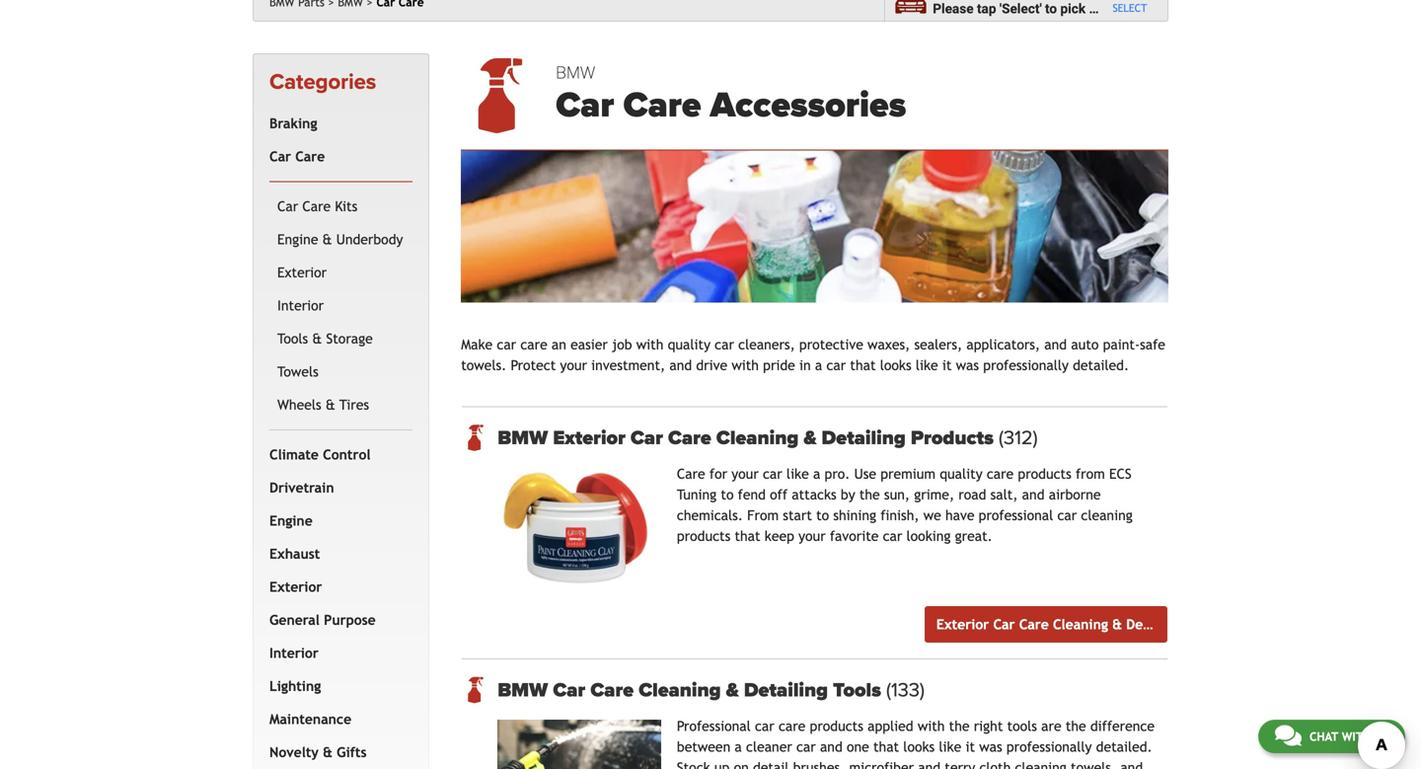 Task type: locate. For each thing, give the bounding box(es) containing it.
a inside make car care an easier job with quality car cleaners, protective waxes, sealers, applicators, and auto paint-safe towels. protect your investment, and drive with pride in a car that looks like it was professionally detailed.
[[815, 358, 823, 373]]

0 horizontal spatial care
[[521, 337, 548, 353]]

0 vertical spatial your
[[560, 358, 587, 373]]

&
[[323, 231, 332, 247], [312, 331, 322, 346], [326, 397, 335, 412], [804, 426, 817, 450], [1113, 617, 1123, 632], [726, 678, 739, 702], [323, 744, 333, 760]]

we
[[924, 508, 942, 523]]

your down an on the top of the page
[[560, 358, 587, 373]]

interior down general
[[270, 645, 319, 661]]

engine down car care kits
[[277, 231, 318, 247]]

general
[[270, 612, 320, 628]]

off
[[770, 487, 788, 503]]

your inside make car care an easier job with quality car cleaners, protective waxes, sealers, applicators, and auto paint-safe towels. protect your investment, and drive with pride in a car that looks like it was professionally detailed.
[[560, 358, 587, 373]]

care inside bmw car care accessories
[[624, 84, 701, 127]]

with
[[637, 337, 664, 353], [732, 358, 759, 373], [1342, 730, 1371, 743]]

exterior down engine & underbody
[[277, 264, 327, 280]]

0 vertical spatial like
[[916, 358, 939, 373]]

1 vertical spatial that
[[735, 528, 761, 544]]

car care
[[270, 148, 325, 164]]

vehicle
[[1100, 1, 1143, 17]]

with inside 'link'
[[1342, 730, 1371, 743]]

0 vertical spatial that
[[850, 358, 876, 373]]

a for vehicle
[[1089, 1, 1097, 17]]

car care kits
[[277, 198, 358, 214]]

care up protect
[[521, 337, 548, 353]]

1 vertical spatial interior
[[270, 645, 319, 661]]

0 vertical spatial with
[[637, 337, 664, 353]]

cleaners,
[[739, 337, 795, 353]]

1 vertical spatial engine
[[270, 513, 313, 528]]

& inside wheels & tires link
[[326, 397, 335, 412]]

0 vertical spatial to
[[1046, 1, 1057, 17]]

0 vertical spatial a
[[1089, 1, 1097, 17]]

to down "for" on the bottom of page
[[721, 487, 734, 503]]

2 horizontal spatial your
[[799, 528, 826, 544]]

paint-
[[1103, 337, 1140, 353]]

products up airborne
[[1018, 466, 1072, 482]]

care up salt,
[[987, 466, 1014, 482]]

exterior car care cleaning & detailing products link
[[925, 606, 1244, 643]]

care
[[624, 84, 701, 127], [295, 148, 325, 164], [302, 198, 331, 214], [668, 426, 712, 450], [677, 466, 706, 482], [1020, 617, 1049, 632], [591, 678, 634, 702]]

kits
[[335, 198, 358, 214]]

'select'
[[1000, 1, 1042, 17]]

1 vertical spatial exterior link
[[266, 570, 409, 604]]

exterior link inside car care subcategories element
[[273, 256, 409, 289]]

car care kits link
[[273, 190, 409, 223]]

a inside care for your car like a pro. use premium quality care products from ecs tuning to fend off attacks by the sun, grime, road salt, and airborne chemicals. from start to shining finish, we have professional car cleaning products that keep your favorite car looking great.
[[813, 466, 821, 482]]

maintenance link
[[266, 703, 409, 736]]

interior for interior link to the bottom
[[270, 645, 319, 661]]

interior up tools & storage
[[277, 297, 324, 313]]

0 vertical spatial products
[[1018, 466, 1072, 482]]

interior link down purpose
[[266, 637, 409, 670]]

1 vertical spatial products
[[677, 528, 731, 544]]

in
[[800, 358, 811, 373]]

and up professional
[[1022, 487, 1045, 503]]

wheels
[[277, 397, 322, 412]]

your up "fend"
[[732, 466, 759, 482]]

0 horizontal spatial like
[[787, 466, 809, 482]]

with left us
[[1342, 730, 1371, 743]]

a right pick
[[1089, 1, 1097, 17]]

quality up the drive
[[668, 337, 711, 353]]

& inside exterior car care cleaning & detailing products link
[[1113, 617, 1123, 632]]

0 vertical spatial exterior link
[[273, 256, 409, 289]]

2 vertical spatial a
[[813, 466, 821, 482]]

1 vertical spatial and
[[670, 358, 692, 373]]

bmw car care accessories
[[556, 62, 907, 127]]

and left auto
[[1045, 337, 1067, 353]]

2 vertical spatial with
[[1342, 730, 1371, 743]]

a left "pro."
[[813, 466, 821, 482]]

& inside novelty & gifts link
[[323, 744, 333, 760]]

chemicals.
[[677, 508, 743, 523]]

protective
[[800, 337, 864, 353]]

2 vertical spatial and
[[1022, 487, 1045, 503]]

engine inside car care subcategories element
[[277, 231, 318, 247]]

engine for engine
[[270, 513, 313, 528]]

drive
[[696, 358, 728, 373]]

easier
[[571, 337, 608, 353]]

& inside the tools & storage link
[[312, 331, 322, 346]]

a
[[1089, 1, 1097, 17], [815, 358, 823, 373], [813, 466, 821, 482]]

salt,
[[991, 487, 1018, 503]]

exterior down the investment,
[[553, 426, 626, 450]]

control
[[323, 447, 371, 462]]

tires
[[339, 397, 369, 412]]

care
[[521, 337, 548, 353], [987, 466, 1014, 482]]

investment,
[[592, 358, 666, 373]]

like inside make car care an easier job with quality car cleaners, protective waxes, sealers, applicators, and auto paint-safe towels. protect your investment, and drive with pride in a car that looks like it was professionally detailed.
[[916, 358, 939, 373]]

0 vertical spatial interior
[[277, 297, 324, 313]]

0 vertical spatial engine
[[277, 231, 318, 247]]

bmw                                                                                    exterior car care cleaning & detailing products
[[498, 426, 999, 450]]

professional
[[979, 508, 1054, 523]]

1 vertical spatial to
[[721, 487, 734, 503]]

1 vertical spatial your
[[732, 466, 759, 482]]

2 vertical spatial bmw
[[498, 678, 548, 702]]

like left it
[[916, 358, 939, 373]]

pick
[[1061, 1, 1086, 17]]

car
[[497, 337, 516, 353], [715, 337, 734, 353], [827, 358, 846, 373], [763, 466, 783, 482], [1058, 508, 1077, 523], [883, 528, 903, 544]]

0 vertical spatial tools
[[277, 331, 308, 346]]

to
[[1046, 1, 1057, 17], [721, 487, 734, 503], [817, 508, 829, 523]]

with down cleaners,
[[732, 358, 759, 373]]

1 vertical spatial with
[[732, 358, 759, 373]]

1 horizontal spatial like
[[916, 358, 939, 373]]

select link
[[1113, 2, 1148, 14]]

1 vertical spatial care
[[987, 466, 1014, 482]]

and left the drive
[[670, 358, 692, 373]]

1 horizontal spatial care
[[987, 466, 1014, 482]]

2 vertical spatial cleaning
[[639, 678, 721, 702]]

1 vertical spatial bmw
[[498, 426, 548, 450]]

0 vertical spatial bmw
[[556, 62, 596, 83]]

maintenance
[[270, 711, 352, 727]]

general purpose link
[[266, 604, 409, 637]]

purpose
[[324, 612, 376, 628]]

2 horizontal spatial to
[[1046, 1, 1057, 17]]

engine
[[277, 231, 318, 247], [270, 513, 313, 528]]

that inside make car care an easier job with quality car cleaners, protective waxes, sealers, applicators, and auto paint-safe towels. protect your investment, and drive with pride in a car that looks like it was professionally detailed.
[[850, 358, 876, 373]]

professionally
[[984, 358, 1069, 373]]

a right in on the right top of the page
[[815, 358, 823, 373]]

that left looks
[[850, 358, 876, 373]]

interior inside car care subcategories element
[[277, 297, 324, 313]]

to down attacks
[[817, 508, 829, 523]]

ecs
[[1110, 466, 1132, 482]]

exterior link down engine & underbody
[[273, 256, 409, 289]]

interior link
[[273, 289, 409, 322], [266, 637, 409, 670]]

1 vertical spatial products
[[1188, 617, 1244, 632]]

1 vertical spatial detailing
[[1127, 617, 1184, 632]]

0 horizontal spatial with
[[637, 337, 664, 353]]

car down the finish,
[[883, 528, 903, 544]]

car care cleaning & detailing tools thumbnail image image
[[498, 720, 661, 769]]

care inside care for your car like a pro. use premium quality care products from ecs tuning to fend off attacks by the sun, grime, road salt, and airborne chemicals. from start to shining finish, we have professional car cleaning products that keep your favorite car looking great.
[[677, 466, 706, 482]]

2 vertical spatial to
[[817, 508, 829, 523]]

the
[[860, 487, 880, 503]]

2 vertical spatial detailing
[[744, 678, 828, 702]]

0 vertical spatial products
[[911, 426, 994, 450]]

car
[[556, 84, 615, 127], [270, 148, 291, 164], [277, 198, 298, 214], [631, 426, 663, 450], [994, 617, 1015, 632], [553, 678, 586, 702]]

2 horizontal spatial with
[[1342, 730, 1371, 743]]

interior link up "storage"
[[273, 289, 409, 322]]

please
[[933, 1, 974, 17]]

0 vertical spatial and
[[1045, 337, 1067, 353]]

exterior car care cleaning & detailing products thumbnail image image
[[498, 468, 661, 591]]

detailing for exterior car care cleaning & detailing products
[[1127, 617, 1184, 632]]

cleaning
[[717, 426, 799, 450], [1053, 617, 1109, 632], [639, 678, 721, 702]]

wheels & tires link
[[273, 388, 409, 421]]

exterior link up purpose
[[266, 570, 409, 604]]

0 horizontal spatial that
[[735, 528, 761, 544]]

and
[[1045, 337, 1067, 353], [670, 358, 692, 373], [1022, 487, 1045, 503]]

0 horizontal spatial quality
[[668, 337, 711, 353]]

tuning
[[677, 487, 717, 503]]

2 vertical spatial your
[[799, 528, 826, 544]]

1 horizontal spatial tools
[[833, 678, 882, 702]]

0 horizontal spatial tools
[[277, 331, 308, 346]]

that inside care for your car like a pro. use premium quality care products from ecs tuning to fend off attacks by the sun, grime, road salt, and airborne chemicals. from start to shining finish, we have professional car cleaning products that keep your favorite car looking great.
[[735, 528, 761, 544]]

braking link
[[266, 107, 409, 140]]

0 vertical spatial care
[[521, 337, 548, 353]]

exhaust
[[270, 546, 320, 562]]

car down airborne
[[1058, 508, 1077, 523]]

bmw for accessories
[[556, 62, 596, 83]]

1 horizontal spatial products
[[1018, 466, 1072, 482]]

1 vertical spatial cleaning
[[1053, 617, 1109, 632]]

detailing
[[822, 426, 906, 450], [1127, 617, 1184, 632], [744, 678, 828, 702]]

1 horizontal spatial quality
[[940, 466, 983, 482]]

1 horizontal spatial to
[[817, 508, 829, 523]]

quality up 'road'
[[940, 466, 983, 482]]

bmw                                                                                    car care cleaning & detailing tools
[[498, 678, 887, 702]]

exterior inside car care subcategories element
[[277, 264, 327, 280]]

0 horizontal spatial your
[[560, 358, 587, 373]]

1 vertical spatial quality
[[940, 466, 983, 482]]

engine up exhaust
[[270, 513, 313, 528]]

with right job
[[637, 337, 664, 353]]

exterior
[[277, 264, 327, 280], [553, 426, 626, 450], [270, 579, 322, 595], [937, 617, 990, 632]]

to left pick
[[1046, 1, 1057, 17]]

quality
[[668, 337, 711, 353], [940, 466, 983, 482]]

tools
[[277, 331, 308, 346], [833, 678, 882, 702]]

car inside bmw car care accessories
[[556, 84, 615, 127]]

1 horizontal spatial that
[[850, 358, 876, 373]]

0 horizontal spatial products
[[911, 426, 994, 450]]

products down "chemicals."
[[677, 528, 731, 544]]

that down from
[[735, 528, 761, 544]]

1 vertical spatial a
[[815, 358, 823, 373]]

airborne
[[1049, 487, 1101, 503]]

1 vertical spatial like
[[787, 466, 809, 482]]

by
[[841, 487, 856, 503]]

bmw
[[556, 62, 596, 83], [498, 426, 548, 450], [498, 678, 548, 702]]

0 vertical spatial quality
[[668, 337, 711, 353]]

engine for engine & underbody
[[277, 231, 318, 247]]

like up attacks
[[787, 466, 809, 482]]

bmw inside bmw car care accessories
[[556, 62, 596, 83]]

your down start at the right bottom
[[799, 528, 826, 544]]



Task type: describe. For each thing, give the bounding box(es) containing it.
car down protective
[[827, 358, 846, 373]]

climate control
[[270, 447, 371, 462]]

premium
[[881, 466, 936, 482]]

great.
[[955, 528, 993, 544]]

1 horizontal spatial your
[[732, 466, 759, 482]]

wheels & tires
[[277, 397, 369, 412]]

use
[[855, 466, 877, 482]]

tools inside car care subcategories element
[[277, 331, 308, 346]]

tools & storage
[[277, 331, 373, 346]]

novelty & gifts link
[[266, 736, 409, 769]]

0 horizontal spatial products
[[677, 528, 731, 544]]

road
[[959, 487, 987, 503]]

underbody
[[336, 231, 403, 247]]

car up off
[[763, 466, 783, 482]]

cleaning for exterior car care cleaning & detailing products
[[1053, 617, 1109, 632]]

towels.
[[461, 358, 507, 373]]

care inside care for your car like a pro. use premium quality care products from ecs tuning to fend off attacks by the sun, grime, road salt, and airborne chemicals. from start to shining finish, we have professional car cleaning products that keep your favorite car looking great.
[[987, 466, 1014, 482]]

1 vertical spatial tools
[[833, 678, 882, 702]]

exterior car care cleaning & detailing products
[[937, 617, 1244, 632]]

gifts
[[337, 744, 367, 760]]

cleaning
[[1081, 508, 1133, 523]]

climate control link
[[266, 438, 409, 471]]

0 vertical spatial cleaning
[[717, 426, 799, 450]]

it
[[943, 358, 952, 373]]

categories
[[270, 69, 376, 95]]

bmw for cleaning
[[498, 678, 548, 702]]

car right make
[[497, 337, 516, 353]]

like inside care for your car like a pro. use premium quality care products from ecs tuning to fend off attacks by the sun, grime, road salt, and airborne chemicals. from start to shining finish, we have professional car cleaning products that keep your favorite car looking great.
[[787, 466, 809, 482]]

for
[[710, 466, 728, 482]]

tools & storage link
[[273, 322, 409, 355]]

pride
[[763, 358, 796, 373]]

keep
[[765, 528, 795, 544]]

exterior down exhaust
[[270, 579, 322, 595]]

a for pro.
[[813, 466, 821, 482]]

category navigation element
[[253, 53, 430, 769]]

from
[[1076, 466, 1105, 482]]

towels
[[277, 364, 319, 379]]

interior for top interior link
[[277, 297, 324, 313]]

us
[[1375, 730, 1389, 743]]

general purpose
[[270, 612, 376, 628]]

detailing for bmw                                                                                    car care cleaning & detailing tools
[[744, 678, 828, 702]]

finish,
[[881, 508, 920, 523]]

0 vertical spatial detailing
[[822, 426, 906, 450]]

from
[[748, 508, 779, 523]]

bmw for care
[[498, 426, 548, 450]]

bmw                                                                                    exterior car care cleaning & detailing products link
[[498, 426, 1168, 450]]

lighting link
[[266, 670, 409, 703]]

applicators,
[[967, 337, 1041, 353]]

grime,
[[914, 487, 955, 503]]

car care subcategories element
[[270, 181, 413, 430]]

drivetrain link
[[266, 471, 409, 504]]

engine & underbody link
[[273, 223, 409, 256]]

& inside engine & underbody link
[[323, 231, 332, 247]]

car up the drive
[[715, 337, 734, 353]]

quality inside care for your car like a pro. use premium quality care products from ecs tuning to fend off attacks by the sun, grime, road salt, and airborne chemicals. from start to shining finish, we have professional car cleaning products that keep your favorite car looking great.
[[940, 466, 983, 482]]

start
[[783, 508, 812, 523]]

engine & underbody
[[277, 231, 403, 247]]

care for your car like a pro. use premium quality care products from ecs tuning to fend off attacks by the sun, grime, road salt, and airborne chemicals. from start to shining finish, we have professional car cleaning products that keep your favorite car looking great.
[[677, 466, 1133, 544]]

tap
[[977, 1, 997, 17]]

1 horizontal spatial products
[[1188, 617, 1244, 632]]

make car care an easier job with quality car cleaners, protective waxes, sealers, applicators, and auto paint-safe towels. protect your investment, and drive with pride in a car that looks like it was professionally detailed.
[[461, 337, 1166, 373]]

care inside make car care an easier job with quality car cleaners, protective waxes, sealers, applicators, and auto paint-safe towels. protect your investment, and drive with pride in a car that looks like it was professionally detailed.
[[521, 337, 548, 353]]

1 vertical spatial interior link
[[266, 637, 409, 670]]

detailed.
[[1073, 358, 1130, 373]]

exhaust link
[[266, 537, 409, 570]]

car care link
[[266, 140, 409, 173]]

auto
[[1071, 337, 1099, 353]]

bmw                                                                                    car care cleaning & detailing tools link
[[498, 678, 1168, 702]]

1 horizontal spatial with
[[732, 358, 759, 373]]

have
[[946, 508, 975, 523]]

was
[[956, 358, 979, 373]]

cleaning for bmw                                                                                    car care cleaning & detailing tools
[[639, 678, 721, 702]]

quality inside make car care an easier job with quality car cleaners, protective waxes, sealers, applicators, and auto paint-safe towels. protect your investment, and drive with pride in a car that looks like it was professionally detailed.
[[668, 337, 711, 353]]

chat with us link
[[1259, 720, 1406, 753]]

please tap 'select' to pick a vehicle
[[933, 1, 1143, 17]]

attacks
[[792, 487, 837, 503]]

car care accessories banner image image
[[461, 151, 1169, 303]]

pro.
[[825, 466, 850, 482]]

accessories
[[710, 84, 907, 127]]

make
[[461, 337, 493, 353]]

safe
[[1140, 337, 1166, 353]]

and inside care for your car like a pro. use premium quality care products from ecs tuning to fend off attacks by the sun, grime, road salt, and airborne chemicals. from start to shining finish, we have professional car cleaning products that keep your favorite car looking great.
[[1022, 487, 1045, 503]]

lighting
[[270, 678, 321, 694]]

sealers,
[[915, 337, 963, 353]]

drivetrain
[[270, 480, 334, 495]]

looks
[[880, 358, 912, 373]]

novelty
[[270, 744, 319, 760]]

climate
[[270, 447, 319, 462]]

0 vertical spatial interior link
[[273, 289, 409, 322]]

novelty & gifts
[[270, 744, 367, 760]]

protect
[[511, 358, 556, 373]]

braking
[[270, 115, 317, 131]]

engine link
[[266, 504, 409, 537]]

towels link
[[273, 355, 409, 388]]

shining
[[834, 508, 877, 523]]

job
[[612, 337, 632, 353]]

fend
[[738, 487, 766, 503]]

chat
[[1310, 730, 1339, 743]]

storage
[[326, 331, 373, 346]]

favorite
[[830, 528, 879, 544]]

0 horizontal spatial to
[[721, 487, 734, 503]]

exterior down "great."
[[937, 617, 990, 632]]

comments image
[[1275, 724, 1302, 747]]

sun,
[[884, 487, 910, 503]]

select
[[1113, 2, 1148, 14]]



Task type: vqa. For each thing, say whether or not it's contained in the screenshot.
left the like
yes



